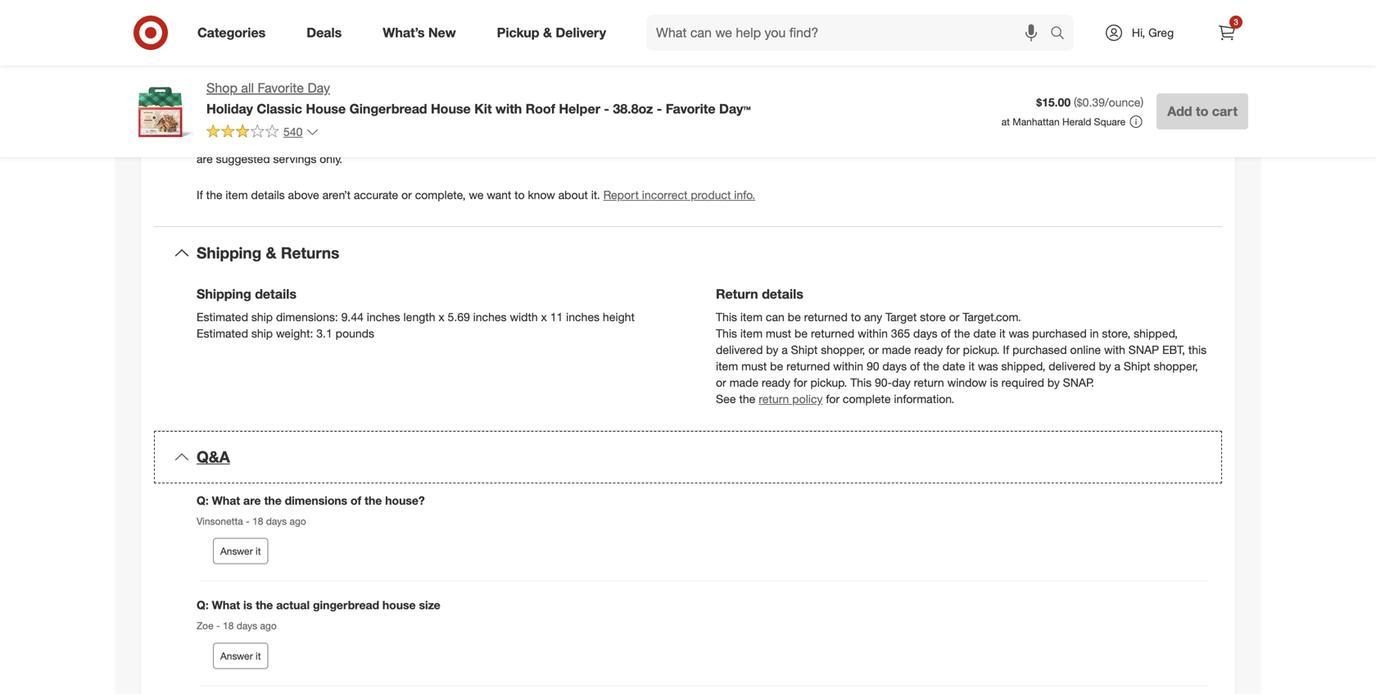 Task type: locate. For each thing, give the bounding box(es) containing it.
0 vertical spatial complete,
[[210, 103, 261, 117]]

1 answer from the top
[[220, 545, 253, 557]]

mobile
[[1073, 86, 1107, 101], [537, 119, 571, 133]]

shipping
[[197, 244, 262, 262], [197, 286, 251, 302]]

manufacturers
[[655, 103, 729, 117]]

shipt down snap
[[1124, 359, 1151, 373]]

details up dimensions:
[[255, 286, 297, 302]]

540
[[284, 124, 303, 139]]

1 vertical spatial shipped,
[[1002, 359, 1046, 373]]

the down other
[[860, 119, 876, 133]]

& for pickup
[[543, 25, 552, 41]]

only. right servings
[[320, 152, 343, 166]]

1 horizontal spatial with
[[1105, 343, 1126, 357]]

0 vertical spatial ship
[[251, 310, 273, 324]]

x
[[439, 310, 445, 324], [541, 310, 547, 324]]

formulas
[[925, 103, 969, 117]]

3.1
[[317, 326, 332, 341]]

nutrition,
[[690, 86, 735, 101]]

days down dimensions
[[266, 515, 287, 527]]

on up holiday
[[241, 86, 254, 101]]

purposes
[[380, 86, 429, 101]]

to
[[1196, 103, 1209, 119], [515, 188, 525, 202], [851, 310, 861, 324]]

1 horizontal spatial this
[[294, 103, 313, 117]]

deals
[[307, 25, 342, 41]]

healthcare down change
[[836, 135, 889, 150]]

reference
[[328, 86, 377, 101]]

inches
[[367, 310, 400, 324], [473, 310, 507, 324], [566, 310, 600, 324]]

the
[[671, 86, 687, 101], [441, 103, 458, 117], [325, 119, 341, 133], [705, 119, 721, 133], [860, 119, 876, 133], [562, 135, 578, 150], [206, 188, 223, 202], [954, 326, 971, 341], [923, 359, 940, 373], [740, 392, 756, 406], [264, 493, 282, 508], [365, 493, 382, 508], [256, 598, 273, 612]]

details inside return details this item can be returned to any target store or target.com. this item must be returned within 365 days of the date it was purchased in store, shipped, delivered by a shipt shopper, or made ready for pickup. if purchased online with snap ebt, this item must be returned within 90 days of the date it was shipped, delivered by a shipt shopper, or made ready for pickup. this 90-day return window is required by snap. see the return policy for complete information.
[[762, 286, 804, 302]]

or left (
[[1059, 86, 1069, 101]]

1 shipping from the top
[[197, 244, 262, 262]]

target inside return details this item can be returned to any target store or target.com. this item must be returned within 365 days of the date it was purchased in store, shipped, delivered by a shipt shopper, or made ready for pickup. if purchased online with snap ebt, this item must be returned within 90 days of the date it was shipped, delivered by a shipt shopper, or made ready for pickup. this 90-day return window is required by snap. see the return policy for complete information.
[[886, 310, 917, 324]]

: left day
[[302, 70, 305, 84]]

days right zoe
[[237, 620, 257, 632]]

the up information.
[[923, 359, 940, 373]]

2 horizontal spatial of
[[941, 326, 951, 341]]

and up change
[[840, 86, 859, 101]]

pickup & delivery
[[497, 25, 606, 41]]

2 what from the top
[[212, 598, 240, 612]]

add to cart button
[[1157, 93, 1249, 129]]

concerns up pictures
[[1136, 119, 1184, 133]]

& right pickup
[[543, 25, 552, 41]]

ago inside 'q: what are the dimensions of the house? vinsonetta - 18 days ago'
[[290, 515, 306, 527]]

2 shipping from the top
[[197, 286, 251, 302]]

2 vertical spatial and
[[602, 119, 621, 133]]

0 vertical spatial are
[[1137, 86, 1154, 101]]

days inside 'q: what are the dimensions of the house? vinsonetta - 18 days ago'
[[266, 515, 287, 527]]

1 horizontal spatial that
[[648, 86, 668, 101]]

1 vertical spatial date
[[943, 359, 966, 373]]

0 horizontal spatial not
[[235, 119, 251, 133]]

with inside shop all favorite day holiday classic house gingerbread house kit with roof helper - 38.8oz - favorite day™
[[496, 101, 522, 117]]

what inside 'q: what are the dimensions of the house? vinsonetta - 18 days ago'
[[212, 493, 240, 508]]

0 vertical spatial this
[[716, 310, 737, 324]]

2 vertical spatial by
[[1048, 375, 1060, 390]]

1 vertical spatial answer
[[220, 650, 253, 662]]

label
[[777, 119, 801, 133]]

directly
[[951, 119, 988, 133]]

0 vertical spatial &
[[543, 25, 552, 41]]

1 healthcare from the left
[[354, 135, 408, 150]]

of inside 'q: what are the dimensions of the house? vinsonetta - 18 days ago'
[[351, 493, 362, 508]]

2 answer it button from the top
[[213, 643, 268, 669]]

this right ebt,
[[1189, 343, 1207, 357]]

answer it button for is
[[213, 643, 268, 669]]

2 their from the left
[[1035, 103, 1057, 117]]

herald
[[1063, 116, 1092, 128]]

What can we help you find? suggestions appear below search field
[[647, 15, 1055, 51]]

q: inside "q: what is the actual gingerbread house size zoe - 18 days ago"
[[197, 598, 209, 612]]

0 vertical spatial shipt
[[791, 343, 818, 357]]

1 horizontal spatial delivered
[[1049, 359, 1096, 373]]

delivered up see
[[716, 343, 763, 357]]

estimated down "shipping & returns"
[[197, 310, 248, 324]]

18 inside 'q: what are the dimensions of the house? vinsonetta - 18 days ago'
[[252, 515, 263, 527]]

0 vertical spatial by
[[766, 343, 779, 357]]

if
[[991, 119, 997, 133]]

0 horizontal spatial specific
[[311, 135, 351, 150]]

2 inches from the left
[[473, 310, 507, 324]]

1 horizontal spatial accurate
[[1157, 86, 1201, 101]]

1 vertical spatial our
[[477, 119, 494, 133]]

1 vertical spatial with
[[1105, 343, 1126, 357]]

shipt up policy
[[791, 343, 818, 357]]

be up policy
[[795, 326, 808, 341]]

0 horizontal spatial target
[[458, 86, 489, 101]]

we
[[1096, 103, 1113, 117]]

the up manufacturers
[[671, 86, 687, 101]]

2 answer it from the top
[[220, 650, 261, 662]]

18 inside "q: what is the actual gingerbread house size zoe - 18 days ago"
[[223, 620, 234, 632]]

information down gingerbread
[[344, 119, 402, 133]]

content
[[197, 86, 238, 101]]

that left cart
[[1181, 103, 1201, 117]]

information up formulas
[[936, 86, 993, 101]]

1 vertical spatial specific
[[311, 135, 351, 150]]

1 what from the top
[[212, 493, 240, 508]]

return up information.
[[914, 375, 945, 390]]

must down can
[[766, 326, 792, 341]]

labels.
[[1060, 103, 1093, 117]]

q: up vinsonetta
[[197, 493, 209, 508]]

1 vertical spatial shopper,
[[1154, 359, 1198, 373]]

1 horizontal spatial complete,
[[415, 188, 466, 202]]

update
[[995, 103, 1031, 117]]

0 vertical spatial web
[[1033, 86, 1056, 101]]

web up "manhattan"
[[1033, 86, 1056, 101]]

return details this item can be returned to any target store or target.com. this item must be returned within 365 days of the date it was purchased in store, shipped, delivered by a shipt shopper, or made ready for pickup. if purchased online with snap ebt, this item must be returned within 90 days of the date it was shipped, delivered by a shipt shopper, or made ready for pickup. this 90-day return window is required by snap. see the return policy for complete information.
[[716, 286, 1207, 406]]

to inside return details this item can be returned to any target store or target.com. this item must be returned within 365 days of the date it was purchased in store, shipped, delivered by a shipt shopper, or made ready for pickup. if purchased online with snap ebt, this item must be returned within 90 days of the date it was shipped, delivered by a shipt shopper, or made ready for pickup. this 90-day return window is required by snap. see the return policy for complete information.
[[851, 310, 861, 324]]

accurate
[[1157, 86, 1201, 101], [354, 188, 398, 202]]

be up the return policy link
[[770, 359, 784, 373]]

their
[[856, 103, 878, 117], [1035, 103, 1057, 117]]

or right the advice
[[1012, 135, 1022, 150]]

web
[[1033, 86, 1056, 101], [497, 119, 520, 133]]

shipping details estimated ship dimensions: 9.44 inches length x 5.69 inches width x 11 inches height estimated ship weight: 3.1 pounds
[[197, 286, 635, 341]]

date down target.com.
[[974, 326, 997, 341]]

& left 'returns'
[[266, 244, 277, 262]]

house?
[[385, 493, 425, 508]]

or up pictures
[[1187, 119, 1197, 133]]

- right zoe
[[216, 620, 220, 632]]

0 vertical spatial answer
[[220, 545, 253, 557]]

accurate inside grocery disclaimer : content on this site is for reference purposes only.  target does not represent or warrant that the nutrition, ingredient, allergen and other product information on our web or mobile sites are accurate or complete, since this information comes from the product manufacturers.  on occasion, manufacturers may improve or change their product formulas and update their labels.  we recommend that you do not rely solely on the information presented on our web or mobile sites and that you review the product's label or contact the manufacturer directly if you have specific product concerns or questions.  if you have specific healthcare concerns or questions about the products displayed, please contact your licensed healthcare professional for advice or answers.  any additional pictures are suggested servings only.
[[1157, 86, 1201, 101]]

1 ship from the top
[[251, 310, 273, 324]]

1 horizontal spatial is
[[300, 86, 308, 101]]

18 right vinsonetta
[[252, 515, 263, 527]]

ship left "weight:"
[[251, 326, 273, 341]]

about inside grocery disclaimer : content on this site is for reference purposes only.  target does not represent or warrant that the nutrition, ingredient, allergen and other product information on our web or mobile sites are accurate or complete, since this information comes from the product manufacturers.  on occasion, manufacturers may improve or change their product formulas and update their labels.  we recommend that you do not rely solely on the information presented on our web or mobile sites and that you review the product's label or contact the manufacturer directly if you have specific product concerns or questions.  if you have specific healthcare concerns or questions about the products displayed, please contact your licensed healthcare professional for advice or answers.  any additional pictures are suggested servings only.
[[529, 135, 559, 150]]

are left dimensions
[[243, 493, 261, 508]]

1 vertical spatial must
[[742, 359, 767, 373]]

1 vertical spatial ready
[[762, 375, 791, 390]]

made
[[882, 343, 911, 357], [730, 375, 759, 390]]

0 horizontal spatial pickup.
[[811, 375, 848, 390]]

delivered up snap.
[[1049, 359, 1096, 373]]

answer
[[220, 545, 253, 557], [220, 650, 253, 662]]

mobile down manufacturers.
[[537, 119, 571, 133]]

1 horizontal spatial specific
[[1049, 119, 1089, 133]]

the left actual
[[256, 598, 273, 612]]

policy
[[793, 392, 823, 406]]

item down suggested
[[226, 188, 248, 202]]

0 horizontal spatial shipped,
[[1002, 359, 1046, 373]]

must up the return policy link
[[742, 359, 767, 373]]

contact down change
[[818, 119, 856, 133]]

delivered
[[716, 343, 763, 357], [1049, 359, 1096, 373]]

contact
[[818, 119, 856, 133], [722, 135, 761, 150]]

search button
[[1043, 15, 1083, 54]]

answer for are
[[220, 545, 253, 557]]

0 horizontal spatial sites
[[574, 119, 598, 133]]

house up 'presented'
[[431, 101, 471, 117]]

it
[[1000, 326, 1006, 341], [969, 359, 975, 373], [256, 545, 261, 557], [256, 650, 261, 662]]

are up recommend
[[1137, 86, 1154, 101]]

made up see
[[730, 375, 759, 390]]

0 horizontal spatial our
[[477, 119, 494, 133]]

0 vertical spatial and
[[840, 86, 859, 101]]

0 vertical spatial shipped,
[[1134, 326, 1178, 341]]

answer for is
[[220, 650, 253, 662]]

0 vertical spatial ago
[[290, 515, 306, 527]]

suggested
[[216, 152, 270, 166]]

1 horizontal spatial web
[[1033, 86, 1056, 101]]

0 vertical spatial concerns
[[1136, 119, 1184, 133]]

2 answer from the top
[[220, 650, 253, 662]]

1 vertical spatial made
[[730, 375, 759, 390]]

it up window
[[969, 359, 975, 373]]

0 vertical spatial that
[[648, 86, 668, 101]]

if
[[253, 135, 259, 150], [197, 188, 203, 202], [1003, 343, 1010, 357]]

kit
[[475, 101, 492, 117]]

$15.00 ( $0.39 /ounce )
[[1037, 95, 1144, 110]]

you up displayed,
[[647, 119, 666, 133]]

q&a
[[197, 448, 230, 466]]

ago inside "q: what is the actual gingerbread house size zoe - 18 days ago"
[[260, 620, 277, 632]]

shipping & returns
[[197, 244, 340, 262]]

from
[[415, 103, 438, 117]]

on up update
[[997, 86, 1010, 101]]

1 horizontal spatial our
[[1013, 86, 1030, 101]]

was up window
[[978, 359, 999, 373]]

complete,
[[210, 103, 261, 117], [415, 188, 466, 202]]

for up policy
[[794, 375, 808, 390]]

shipping for shipping & returns
[[197, 244, 262, 262]]

1 vertical spatial to
[[515, 188, 525, 202]]

details for return
[[762, 286, 804, 302]]

shipping inside shipping details estimated ship dimensions: 9.44 inches length x 5.69 inches width x 11 inches height estimated ship weight: 3.1 pounds
[[197, 286, 251, 302]]

new
[[428, 25, 456, 41]]

to left any
[[851, 310, 861, 324]]

what inside "q: what is the actual gingerbread house size zoe - 18 days ago"
[[212, 598, 240, 612]]

5.69
[[448, 310, 470, 324]]

shipping & returns button
[[154, 227, 1223, 279]]

you left do
[[197, 119, 215, 133]]

answer it for is
[[220, 650, 261, 662]]

is right window
[[990, 375, 999, 390]]

:
[[230, 20, 233, 34], [302, 70, 305, 84]]

0 vertical spatial mobile
[[1073, 86, 1107, 101]]

0 horizontal spatial is
[[243, 598, 253, 612]]

q: inside 'q: what are the dimensions of the house? vinsonetta - 18 days ago'
[[197, 493, 209, 508]]

1 horizontal spatial return
[[914, 375, 945, 390]]

2 horizontal spatial if
[[1003, 343, 1010, 357]]

2 horizontal spatial this
[[1189, 343, 1207, 357]]

days inside "q: what is the actual gingerbread house size zoe - 18 days ago"
[[237, 620, 257, 632]]

2 house from the left
[[431, 101, 471, 117]]

have up answers.
[[1022, 119, 1046, 133]]

within down any
[[858, 326, 888, 341]]

incorrect
[[642, 188, 688, 202]]

answer it button down zoe
[[213, 643, 268, 669]]

details
[[251, 188, 285, 202], [255, 286, 297, 302], [762, 286, 804, 302]]

if inside grocery disclaimer : content on this site is for reference purposes only.  target does not represent or warrant that the nutrition, ingredient, allergen and other product information on our web or mobile sites are accurate or complete, since this information comes from the product manufacturers.  on occasion, manufacturers may improve or change their product formulas and update their labels.  we recommend that you do not rely solely on the information presented on our web or mobile sites and that you review the product's label or contact the manufacturer directly if you have specific product concerns or questions.  if you have specific healthcare concerns or questions about the products displayed, please contact your licensed healthcare professional for advice or answers.  any additional pictures are suggested servings only.
[[253, 135, 259, 150]]

sites left ) at the right
[[1110, 86, 1134, 101]]

q&a button
[[154, 431, 1223, 483]]

target.com.
[[963, 310, 1022, 324]]

ready down the store on the right top of the page
[[915, 343, 943, 357]]

return
[[914, 375, 945, 390], [759, 392, 789, 406]]

& for shipping
[[266, 244, 277, 262]]

a
[[782, 343, 788, 357], [1115, 359, 1121, 373]]

2 horizontal spatial is
[[990, 375, 999, 390]]

0 horizontal spatial return
[[759, 392, 789, 406]]

this inside return details this item can be returned to any target store or target.com. this item must be returned within 365 days of the date it was purchased in store, shipped, delivered by a shipt shopper, or made ready for pickup. if purchased online with snap ebt, this item must be returned within 90 days of the date it was shipped, delivered by a shipt shopper, or made ready for pickup. this 90-day return window is required by snap. see the return policy for complete information.
[[1189, 343, 1207, 357]]

1 vertical spatial what
[[212, 598, 240, 612]]

18 for are
[[252, 515, 263, 527]]

1 vertical spatial accurate
[[354, 188, 398, 202]]

1 horizontal spatial house
[[431, 101, 471, 117]]

0 horizontal spatial of
[[351, 493, 362, 508]]

1 horizontal spatial inches
[[473, 310, 507, 324]]

warrant
[[606, 86, 645, 101]]

x left 5.69
[[439, 310, 445, 324]]

1 answer it button from the top
[[213, 538, 268, 564]]

details inside shipping details estimated ship dimensions: 9.44 inches length x 5.69 inches width x 11 inches height estimated ship weight: 3.1 pounds
[[255, 286, 297, 302]]

is inside "q: what is the actual gingerbread house size zoe - 18 days ago"
[[243, 598, 253, 612]]

2 vertical spatial this
[[1189, 343, 1207, 357]]

for up window
[[947, 343, 960, 357]]

specific right 540
[[311, 135, 351, 150]]

return
[[716, 286, 758, 302]]

disclaimer
[[244, 70, 302, 84]]

item up see
[[716, 359, 738, 373]]

365
[[891, 326, 910, 341]]

pictures
[[1150, 135, 1191, 150]]

1 horizontal spatial by
[[1048, 375, 1060, 390]]

1 horizontal spatial &
[[543, 25, 552, 41]]

contact down the product's
[[722, 135, 761, 150]]

of right dimensions
[[351, 493, 362, 508]]

not
[[521, 86, 538, 101], [235, 119, 251, 133]]

it down 'q: what are the dimensions of the house? vinsonetta - 18 days ago'
[[256, 545, 261, 557]]

0 horizontal spatial have
[[284, 135, 308, 150]]

1 horizontal spatial date
[[974, 326, 997, 341]]

about left it.
[[559, 188, 588, 202]]

0 vertical spatial of
[[941, 326, 951, 341]]

1 vertical spatial ship
[[251, 326, 273, 341]]

-
[[604, 101, 610, 117], [657, 101, 662, 117], [246, 515, 250, 527], [216, 620, 220, 632]]

greg
[[1149, 25, 1174, 40]]

presented
[[405, 119, 458, 133]]

of up the day
[[910, 359, 920, 373]]

1 answer it from the top
[[220, 545, 261, 557]]

it.
[[591, 188, 600, 202]]

shipt
[[791, 343, 818, 357], [1124, 359, 1151, 373]]

shipping inside dropdown button
[[197, 244, 262, 262]]

2 horizontal spatial to
[[1196, 103, 1209, 119]]

1 horizontal spatial have
[[1022, 119, 1046, 133]]

0 vertical spatial :
[[230, 20, 233, 34]]

0 vertical spatial if
[[253, 135, 259, 150]]

0 vertical spatial 18
[[252, 515, 263, 527]]

this
[[257, 86, 275, 101], [294, 103, 313, 117], [1189, 343, 1207, 357]]

0 horizontal spatial &
[[266, 244, 277, 262]]

0 horizontal spatial complete,
[[210, 103, 261, 117]]

specific down labels.
[[1049, 119, 1089, 133]]

returned up policy
[[787, 359, 830, 373]]

this down disclaimer
[[257, 86, 275, 101]]

2 vertical spatial is
[[243, 598, 253, 612]]

shipping for shipping details estimated ship dimensions: 9.44 inches length x 5.69 inches width x 11 inches height estimated ship weight: 3.1 pounds
[[197, 286, 251, 302]]

q: for q: what are the dimensions of the house?
[[197, 493, 209, 508]]

0 horizontal spatial only.
[[320, 152, 343, 166]]

0 horizontal spatial a
[[782, 343, 788, 357]]

with inside return details this item can be returned to any target store or target.com. this item must be returned within 365 days of the date it was purchased in store, shipped, delivered by a shipt shopper, or made ready for pickup. if purchased online with snap ebt, this item must be returned within 90 days of the date it was shipped, delivered by a shipt shopper, or made ready for pickup. this 90-day return window is required by snap. see the return policy for complete information.
[[1105, 343, 1126, 357]]

x left 11
[[541, 310, 547, 324]]

sites
[[1110, 86, 1134, 101], [574, 119, 598, 133]]

that down 38.8oz
[[624, 119, 644, 133]]

0 vertical spatial answer it
[[220, 545, 261, 557]]

and up "products"
[[602, 119, 621, 133]]

1 vertical spatial answer it button
[[213, 643, 268, 669]]

2 q: from the top
[[197, 598, 209, 612]]

1 q: from the top
[[197, 493, 209, 508]]

is left actual
[[243, 598, 253, 612]]

returned left 365
[[811, 326, 855, 341]]

1 inches from the left
[[367, 310, 400, 324]]

- inside 'q: what are the dimensions of the house? vinsonetta - 18 days ago'
[[246, 515, 250, 527]]

- right vinsonetta
[[246, 515, 250, 527]]

shopper,
[[821, 343, 866, 357], [1154, 359, 1198, 373]]

1 horizontal spatial healthcare
[[836, 135, 889, 150]]

pickup. up policy
[[811, 375, 848, 390]]

1 horizontal spatial to
[[851, 310, 861, 324]]

returned
[[804, 310, 848, 324], [811, 326, 855, 341], [787, 359, 830, 373]]

18
[[252, 515, 263, 527], [223, 620, 234, 632]]

& inside dropdown button
[[266, 244, 277, 262]]

540 link
[[206, 124, 319, 142]]

have
[[1022, 119, 1046, 133], [284, 135, 308, 150]]

the down reference
[[325, 119, 341, 133]]

1 vertical spatial &
[[266, 244, 277, 262]]

0 vertical spatial purchased
[[1033, 326, 1087, 341]]

information down reference
[[316, 103, 374, 117]]

2 vertical spatial if
[[1003, 343, 1010, 357]]

returned left any
[[804, 310, 848, 324]]

by down online
[[1099, 359, 1112, 373]]

11
[[550, 310, 563, 324]]

pickup.
[[963, 343, 1000, 357], [811, 375, 848, 390]]

90-
[[875, 375, 892, 390]]

holiday
[[206, 101, 253, 117]]



Task type: vqa. For each thing, say whether or not it's contained in the screenshot.
concerns
yes



Task type: describe. For each thing, give the bounding box(es) containing it.
are inside 'q: what are the dimensions of the house? vinsonetta - 18 days ago'
[[243, 493, 261, 508]]

1 horizontal spatial and
[[840, 86, 859, 101]]

for right policy
[[826, 392, 840, 406]]

zoe
[[197, 620, 214, 632]]

recommend
[[1116, 103, 1178, 117]]

for right site
[[311, 86, 325, 101]]

item down return
[[741, 326, 763, 341]]

it down target.com.
[[1000, 326, 1006, 341]]

or left questions
[[462, 135, 472, 150]]

returns
[[281, 244, 340, 262]]

see
[[716, 392, 736, 406]]

0 vertical spatial be
[[788, 310, 801, 324]]

0 horizontal spatial :
[[230, 20, 233, 34]]

occasion,
[[602, 103, 651, 117]]

1 vertical spatial mobile
[[537, 119, 571, 133]]

to inside button
[[1196, 103, 1209, 119]]

2 x from the left
[[541, 310, 547, 324]]

the down target.com.
[[954, 326, 971, 341]]

1 vertical spatial return
[[759, 392, 789, 406]]

or up 90
[[869, 343, 879, 357]]

dimensions
[[285, 493, 347, 508]]

1 horizontal spatial favorite
[[666, 101, 716, 117]]

1 horizontal spatial contact
[[818, 119, 856, 133]]

0 vertical spatial within
[[858, 326, 888, 341]]

you right if
[[1001, 119, 1019, 133]]

0 horizontal spatial by
[[766, 343, 779, 357]]

any
[[1074, 135, 1093, 150]]

q: for q: what is the actual gingerbread house size
[[197, 598, 209, 612]]

1 vertical spatial purchased
[[1013, 343, 1067, 357]]

1 vertical spatial web
[[497, 119, 520, 133]]

the left the house?
[[365, 493, 382, 508]]

vinsonetta
[[197, 515, 243, 527]]

0 vertical spatial a
[[782, 343, 788, 357]]

1 vertical spatial information
[[316, 103, 374, 117]]

or up on
[[593, 86, 603, 101]]

info.
[[734, 188, 756, 202]]

displayed,
[[630, 135, 682, 150]]

: inside grocery disclaimer : content on this site is for reference purposes only.  target does not represent or warrant that the nutrition, ingredient, allergen and other product information on our web or mobile sites are accurate or complete, since this information comes from the product manufacturers.  on occasion, manufacturers may improve or change their product formulas and update their labels.  we recommend that you do not rely solely on the information presented on our web or mobile sites and that you review the product's label or contact the manufacturer directly if you have specific product concerns or questions.  if you have specific healthcare concerns or questions about the products displayed, please contact your licensed healthcare professional for advice or answers.  any additional pictures are suggested servings only.
[[302, 70, 305, 84]]

on down shop all favorite day holiday classic house gingerbread house kit with roof helper - 38.8oz - favorite day™
[[461, 119, 474, 133]]

above
[[288, 188, 319, 202]]

2 vertical spatial be
[[770, 359, 784, 373]]

change
[[815, 103, 853, 117]]

do
[[218, 119, 232, 133]]

since
[[264, 103, 291, 117]]

0 horizontal spatial date
[[943, 359, 966, 373]]

day™
[[719, 101, 751, 117]]

9.44
[[341, 310, 364, 324]]

length
[[404, 310, 436, 324]]

image of holiday classic house gingerbread house kit with roof helper - 38.8oz - favorite day™ image
[[128, 79, 193, 144]]

1 vertical spatial only.
[[320, 152, 343, 166]]

1 vertical spatial sites
[[574, 119, 598, 133]]

please
[[685, 135, 719, 150]]

1 horizontal spatial of
[[910, 359, 920, 373]]

hi,
[[1132, 25, 1146, 40]]

ago for actual
[[260, 620, 277, 632]]

shop
[[206, 80, 238, 96]]

details left above in the left top of the page
[[251, 188, 285, 202]]

cart
[[1213, 103, 1238, 119]]

0 vertical spatial pickup.
[[963, 343, 1000, 357]]

the inside "q: what is the actual gingerbread house size zoe - 18 days ago"
[[256, 598, 273, 612]]

1 x from the left
[[439, 310, 445, 324]]

house
[[383, 598, 416, 612]]

0 horizontal spatial and
[[602, 119, 621, 133]]

or down the roof
[[523, 119, 533, 133]]

manufacturers.
[[504, 103, 581, 117]]

advice
[[975, 135, 1009, 150]]

0 horizontal spatial contact
[[722, 135, 761, 150]]

report incorrect product info. button
[[604, 187, 756, 203]]

questions.
[[197, 135, 249, 150]]

complete, inside grocery disclaimer : content on this site is for reference purposes only.  target does not represent or warrant that the nutrition, ingredient, allergen and other product information on our web or mobile sites are accurate or complete, since this information comes from the product manufacturers.  on occasion, manufacturers may improve or change their product formulas and update their labels.  we recommend that you do not rely solely on the information presented on our web or mobile sites and that you review the product's label or contact the manufacturer directly if you have specific product concerns or questions.  if you have specific healthcare concerns or questions about the products displayed, please contact your licensed healthcare professional for advice or answers.  any additional pictures are suggested servings only.
[[210, 103, 261, 117]]

if inside return details this item can be returned to any target store or target.com. this item must be returned within 365 days of the date it was purchased in store, shipped, delivered by a shipt shopper, or made ready for pickup. if purchased online with snap ebt, this item must be returned within 90 days of the date it was shipped, delivered by a shipt shopper, or made ready for pickup. this 90-day return window is required by snap. see the return policy for complete information.
[[1003, 343, 1010, 357]]

0 vertical spatial delivered
[[716, 343, 763, 357]]

product's
[[724, 119, 773, 133]]

- right 38.8oz
[[657, 101, 662, 117]]

2 ship from the top
[[251, 326, 273, 341]]

solely
[[276, 119, 306, 133]]

for down the directly
[[958, 135, 972, 150]]

or up see
[[716, 375, 727, 390]]

actual
[[276, 598, 310, 612]]

0 vertical spatial this
[[257, 86, 275, 101]]

licensed
[[790, 135, 833, 150]]

0 vertical spatial returned
[[804, 310, 848, 324]]

3
[[1234, 17, 1239, 27]]

grocery disclaimer : content on this site is for reference purposes only.  target does not represent or warrant that the nutrition, ingredient, allergen and other product information on our web or mobile sites are accurate or complete, since this information comes from the product manufacturers.  on occasion, manufacturers may improve or change their product formulas and update their labels.  we recommend that you do not rely solely on the information presented on our web or mobile sites and that you review the product's label or contact the manufacturer directly if you have specific product concerns or questions.  if you have specific healthcare concerns or questions about the products displayed, please contact your licensed healthcare professional for advice or answers.  any additional pictures are suggested servings only.
[[197, 70, 1201, 166]]

answer it for are
[[220, 545, 261, 557]]

ingredient,
[[738, 86, 793, 101]]

1 vertical spatial are
[[197, 152, 213, 166]]

18 for is
[[223, 620, 234, 632]]

width
[[510, 310, 538, 324]]

is inside grocery disclaimer : content on this site is for reference purposes only.  target does not represent or warrant that the nutrition, ingredient, allergen and other product information on our web or mobile sites are accurate or complete, since this information comes from the product manufacturers.  on occasion, manufacturers may improve or change their product formulas and update their labels.  we recommend that you do not rely solely on the information presented on our web or mobile sites and that you review the product's label or contact the manufacturer directly if you have specific product concerns or questions.  if you have specific healthcare concerns or questions about the products displayed, please contact your licensed healthcare professional for advice or answers.  any additional pictures are suggested servings only.
[[300, 86, 308, 101]]

your
[[764, 135, 786, 150]]

90
[[867, 359, 880, 373]]

or left we
[[402, 188, 412, 202]]

days up the day
[[883, 359, 907, 373]]

0 horizontal spatial favorite
[[258, 80, 304, 96]]

answer it button for are
[[213, 538, 268, 564]]

target inside grocery disclaimer : content on this site is for reference purposes only.  target does not represent or warrant that the nutrition, ingredient, allergen and other product information on our web or mobile sites are accurate or complete, since this information comes from the product manufacturers.  on occasion, manufacturers may improve or change their product formulas and update their labels.  we recommend that you do not rely solely on the information presented on our web or mobile sites and that you review the product's label or contact the manufacturer directly if you have specific product concerns or questions.  if you have specific healthcare concerns or questions about the products displayed, please contact your licensed healthcare professional for advice or answers.  any additional pictures are suggested servings only.
[[458, 86, 489, 101]]

what's new
[[383, 25, 456, 41]]

- inside "q: what is the actual gingerbread house size zoe - 18 days ago"
[[216, 620, 220, 632]]

2 vertical spatial this
[[851, 375, 872, 390]]

represent
[[541, 86, 590, 101]]

hi, greg
[[1132, 25, 1174, 40]]

2 healthcare from the left
[[836, 135, 889, 150]]

1 vertical spatial that
[[1181, 103, 1201, 117]]

1 horizontal spatial was
[[1009, 326, 1029, 341]]

site
[[279, 86, 297, 101]]

2 estimated from the top
[[197, 326, 248, 341]]

or down 'allergen'
[[801, 103, 811, 117]]

1 house from the left
[[306, 101, 346, 117]]

online
[[1071, 343, 1101, 357]]

is inside return details this item can be returned to any target store or target.com. this item must be returned within 365 days of the date it was purchased in store, shipped, delivered by a shipt shopper, or made ready for pickup. if purchased online with snap ebt, this item must be returned within 90 days of the date it was shipped, delivered by a shipt shopper, or made ready for pickup. this 90-day return window is required by snap. see the return policy for complete information.
[[990, 375, 999, 390]]

3 link
[[1209, 15, 1246, 51]]

you down rely on the top left of page
[[262, 135, 281, 150]]

manufacturer
[[879, 119, 947, 133]]

38.8oz
[[613, 101, 653, 117]]

1 horizontal spatial not
[[521, 86, 538, 101]]

1 vertical spatial if
[[197, 188, 203, 202]]

2 horizontal spatial are
[[1137, 86, 1154, 101]]

in
[[1090, 326, 1099, 341]]

- right on
[[604, 101, 610, 117]]

1 horizontal spatial shipped,
[[1134, 326, 1178, 341]]

the left "products"
[[562, 135, 578, 150]]

imported
[[236, 20, 284, 34]]

1 vertical spatial pickup.
[[811, 375, 848, 390]]

we
[[469, 188, 484, 202]]

0 vertical spatial have
[[1022, 119, 1046, 133]]

required
[[1002, 375, 1045, 390]]

(
[[1074, 95, 1077, 110]]

1 vertical spatial a
[[1115, 359, 1121, 373]]

questions
[[476, 135, 526, 150]]

1 estimated from the top
[[197, 310, 248, 324]]

2 vertical spatial returned
[[787, 359, 830, 373]]

at manhattan herald square
[[1002, 116, 1126, 128]]

or down content
[[197, 103, 207, 117]]

1 vertical spatial this
[[716, 326, 737, 341]]

window
[[948, 375, 987, 390]]

0 horizontal spatial accurate
[[354, 188, 398, 202]]

0 vertical spatial date
[[974, 326, 997, 341]]

0 horizontal spatial shipt
[[791, 343, 818, 357]]

1 vertical spatial have
[[284, 135, 308, 150]]

0 horizontal spatial made
[[730, 375, 759, 390]]

/ounce
[[1105, 95, 1141, 110]]

the right see
[[740, 392, 756, 406]]

any
[[865, 310, 883, 324]]

3 inches from the left
[[566, 310, 600, 324]]

0 horizontal spatial shopper,
[[821, 343, 866, 357]]

0 horizontal spatial that
[[624, 119, 644, 133]]

or right the store on the right top of the page
[[949, 310, 960, 324]]

1 vertical spatial within
[[834, 359, 864, 373]]

store,
[[1102, 326, 1131, 341]]

1 horizontal spatial ready
[[915, 343, 943, 357]]

0 vertical spatial made
[[882, 343, 911, 357]]

what for is
[[212, 598, 240, 612]]

the right from
[[441, 103, 458, 117]]

1 vertical spatial be
[[795, 326, 808, 341]]

2 horizontal spatial by
[[1099, 359, 1112, 373]]

1 vertical spatial not
[[235, 119, 251, 133]]

0 vertical spatial specific
[[1049, 119, 1089, 133]]

at
[[1002, 116, 1010, 128]]

0 horizontal spatial to
[[515, 188, 525, 202]]

0 vertical spatial sites
[[1110, 86, 1134, 101]]

1 horizontal spatial shipt
[[1124, 359, 1151, 373]]

1 vertical spatial delivered
[[1049, 359, 1096, 373]]

weight:
[[276, 326, 313, 341]]

ago for dimensions
[[290, 515, 306, 527]]

manhattan
[[1013, 116, 1060, 128]]

the up please
[[705, 119, 721, 133]]

1 horizontal spatial concerns
[[1136, 119, 1184, 133]]

$0.39
[[1077, 95, 1105, 110]]

pounds
[[336, 326, 374, 341]]

the down suggested
[[206, 188, 223, 202]]

can
[[766, 310, 785, 324]]

1 vertical spatial returned
[[811, 326, 855, 341]]

1 vertical spatial complete,
[[415, 188, 466, 202]]

answers.
[[1026, 135, 1071, 150]]

may
[[732, 103, 754, 117]]

pickup
[[497, 25, 540, 41]]

what for are
[[212, 493, 240, 508]]

details for shipping
[[255, 286, 297, 302]]

1 vertical spatial about
[[559, 188, 588, 202]]

search
[[1043, 26, 1083, 42]]

0 vertical spatial return
[[914, 375, 945, 390]]

days down the store on the right top of the page
[[914, 326, 938, 341]]

0 horizontal spatial concerns
[[411, 135, 459, 150]]

day
[[308, 80, 330, 96]]

what's
[[383, 25, 425, 41]]

1 vertical spatial and
[[973, 103, 992, 117]]

it down "q: what is the actual gingerbread house size zoe - 18 days ago"
[[256, 650, 261, 662]]

origin : imported
[[197, 20, 284, 34]]

0 horizontal spatial ready
[[762, 375, 791, 390]]

0 vertical spatial our
[[1013, 86, 1030, 101]]

2 vertical spatial information
[[344, 119, 402, 133]]

does
[[492, 86, 518, 101]]

categories
[[197, 25, 266, 41]]

1 their from the left
[[856, 103, 878, 117]]

$15.00
[[1037, 95, 1071, 110]]

comes
[[377, 103, 411, 117]]

0 vertical spatial information
[[936, 86, 993, 101]]

improve
[[757, 103, 798, 117]]

on right 540
[[309, 119, 322, 133]]

item left can
[[741, 310, 763, 324]]

the left dimensions
[[264, 493, 282, 508]]

0 horizontal spatial was
[[978, 359, 999, 373]]

add
[[1168, 103, 1193, 119]]

classic
[[257, 101, 302, 117]]

1 horizontal spatial only.
[[432, 86, 454, 101]]

helper
[[559, 101, 601, 117]]

snap.
[[1063, 375, 1095, 390]]

products
[[581, 135, 627, 150]]

0 vertical spatial must
[[766, 326, 792, 341]]

pickup & delivery link
[[483, 15, 627, 51]]

1 horizontal spatial mobile
[[1073, 86, 1107, 101]]

all
[[241, 80, 254, 96]]

or up the "licensed"
[[804, 119, 815, 133]]



